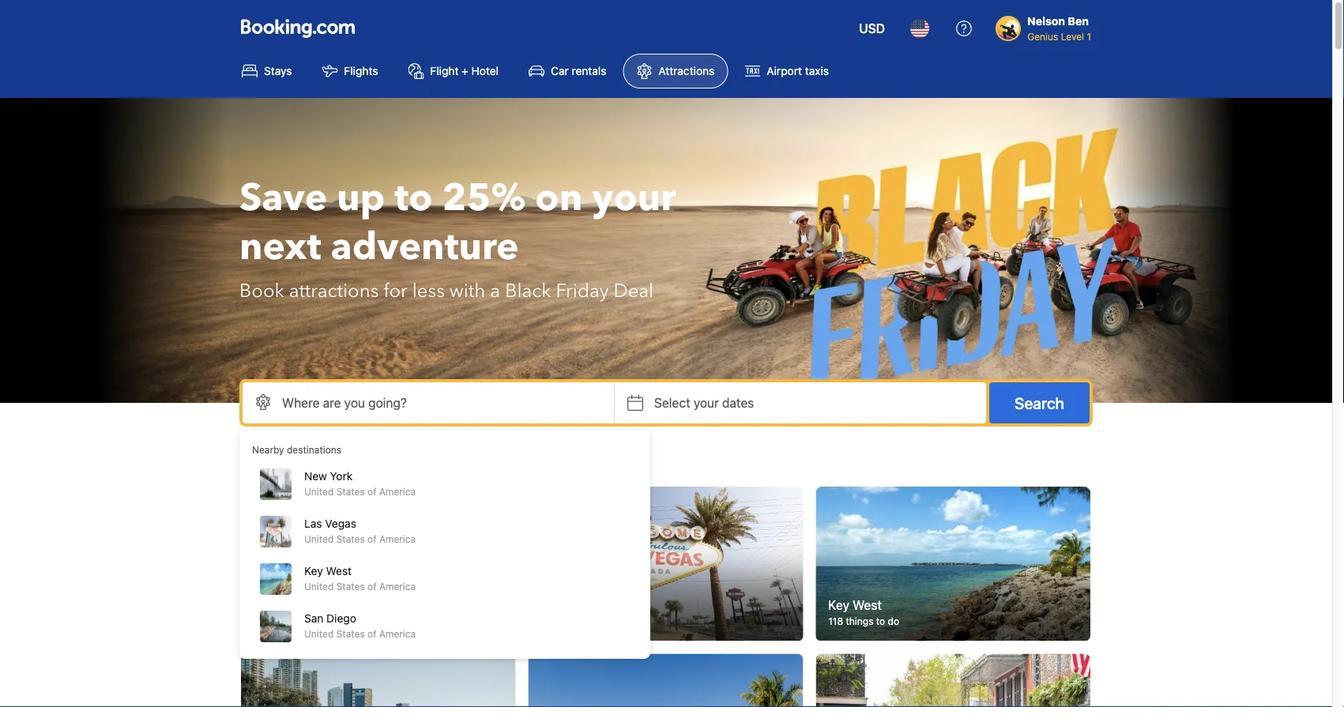 Task type: locate. For each thing, give the bounding box(es) containing it.
new up 1200
[[254, 598, 279, 613]]

2 states from the top
[[336, 534, 365, 545]]

york inside new york 1200 things to do
[[283, 598, 308, 613]]

united inside new york united states of america
[[304, 486, 334, 497]]

of inside key west united states of america
[[368, 581, 377, 592]]

next
[[240, 221, 321, 273]]

of up key west united states of america
[[368, 534, 377, 545]]

1
[[1087, 31, 1092, 42]]

states
[[336, 486, 365, 497], [336, 534, 365, 545], [336, 581, 365, 592], [336, 628, 365, 639]]

do down key west united states of america
[[320, 616, 332, 627]]

states up "diego"
[[336, 581, 365, 592]]

things inside key west 118 things to do
[[846, 616, 874, 627]]

west for key west 118 things to do
[[853, 598, 882, 613]]

your right on
[[592, 172, 676, 224]]

0 horizontal spatial new
[[254, 598, 279, 613]]

2 united from the top
[[304, 534, 334, 545]]

key west image
[[816, 487, 1091, 642]]

san diego image
[[241, 654, 516, 707]]

states down "diego"
[[336, 628, 365, 639]]

america inside las vegas united states of america
[[379, 534, 416, 545]]

flight + hotel
[[430, 64, 499, 77]]

york up vegas
[[330, 470, 353, 483]]

1 things from the left
[[278, 616, 306, 627]]

3 united from the top
[[304, 581, 334, 592]]

3 of from the top
[[368, 581, 377, 592]]

2 of from the top
[[368, 534, 377, 545]]

to
[[395, 172, 433, 224], [309, 616, 318, 627], [876, 616, 885, 627]]

4 states from the top
[[336, 628, 365, 639]]

new for new york united states of america
[[304, 470, 327, 483]]

to inside key west 118 things to do
[[876, 616, 885, 627]]

united up las
[[304, 486, 334, 497]]

america for west
[[379, 581, 416, 592]]

united down san
[[304, 628, 334, 639]]

less
[[412, 278, 445, 304]]

america up san diego image
[[379, 628, 416, 639]]

vegas
[[325, 517, 356, 530]]

america inside san diego united states of america
[[379, 628, 416, 639]]

key
[[304, 565, 323, 578], [829, 598, 850, 613]]

of for key west
[[368, 581, 377, 592]]

destinations
[[287, 444, 342, 455], [301, 452, 396, 474]]

new inside new york united states of america
[[304, 470, 327, 483]]

airport taxis
[[767, 64, 829, 77]]

1 states from the top
[[336, 486, 365, 497]]

adventure
[[331, 221, 519, 273]]

destinations up new york united states of america
[[287, 444, 342, 455]]

to for key west
[[876, 616, 885, 627]]

1 vertical spatial key
[[829, 598, 850, 613]]

of up san diego image
[[368, 628, 377, 639]]

2 do from the left
[[888, 616, 900, 627]]

0 vertical spatial york
[[330, 470, 353, 483]]

0 vertical spatial key
[[304, 565, 323, 578]]

0 horizontal spatial things
[[278, 616, 306, 627]]

attractions link
[[623, 54, 728, 89]]

things right 118
[[846, 616, 874, 627]]

to for new york
[[309, 616, 318, 627]]

1 horizontal spatial west
[[853, 598, 882, 613]]

nearby destinations
[[252, 444, 342, 455], [241, 452, 396, 474]]

for
[[384, 278, 408, 304]]

+
[[462, 64, 469, 77]]

1 america from the top
[[379, 486, 416, 497]]

1 vertical spatial york
[[283, 598, 308, 613]]

things for west
[[846, 616, 874, 627]]

america up las vegas united states of america
[[379, 486, 416, 497]]

usd button
[[850, 9, 895, 47]]

to right 118
[[876, 616, 885, 627]]

usd
[[859, 21, 885, 36]]

states down vegas
[[336, 534, 365, 545]]

america inside key west united states of america
[[379, 581, 416, 592]]

do inside key west 118 things to do
[[888, 616, 900, 627]]

0 horizontal spatial york
[[283, 598, 308, 613]]

4 of from the top
[[368, 628, 377, 639]]

your
[[592, 172, 676, 224], [694, 396, 719, 411]]

1 horizontal spatial key
[[829, 598, 850, 613]]

york inside new york united states of america
[[330, 470, 353, 483]]

west inside key west 118 things to do
[[853, 598, 882, 613]]

states up vegas
[[336, 486, 365, 497]]

united down las
[[304, 534, 334, 545]]

united
[[304, 486, 334, 497], [304, 534, 334, 545], [304, 581, 334, 592], [304, 628, 334, 639]]

0 vertical spatial your
[[592, 172, 676, 224]]

nelson
[[1028, 15, 1066, 28]]

nearby destinations up new york united states of america
[[252, 444, 342, 455]]

key inside key west 118 things to do
[[829, 598, 850, 613]]

3 america from the top
[[379, 581, 416, 592]]

2 horizontal spatial to
[[876, 616, 885, 627]]

0 vertical spatial new
[[304, 470, 327, 483]]

united inside san diego united states of america
[[304, 628, 334, 639]]

rentals
[[572, 64, 607, 77]]

west inside key west united states of america
[[326, 565, 352, 578]]

1 horizontal spatial do
[[888, 616, 900, 627]]

1 horizontal spatial new
[[304, 470, 327, 483]]

las vegas image
[[529, 487, 803, 642]]

0 vertical spatial west
[[326, 565, 352, 578]]

united inside key west united states of america
[[304, 581, 334, 592]]

things inside new york 1200 things to do
[[278, 616, 306, 627]]

with
[[450, 278, 486, 304]]

3 states from the top
[[336, 581, 365, 592]]

1 horizontal spatial things
[[846, 616, 874, 627]]

of inside san diego united states of america
[[368, 628, 377, 639]]

states for las vegas
[[336, 534, 365, 545]]

1 vertical spatial west
[[853, 598, 882, 613]]

west
[[326, 565, 352, 578], [853, 598, 882, 613]]

of
[[368, 486, 377, 497], [368, 534, 377, 545], [368, 581, 377, 592], [368, 628, 377, 639]]

do inside new york 1200 things to do
[[320, 616, 332, 627]]

new up las
[[304, 470, 327, 483]]

1 of from the top
[[368, 486, 377, 497]]

new york united states of america
[[304, 470, 416, 497]]

genius
[[1028, 31, 1059, 42]]

key up new york 1200 things to do
[[304, 565, 323, 578]]

25%
[[442, 172, 526, 224]]

2 america from the top
[[379, 534, 416, 545]]

nearby
[[252, 444, 284, 455], [241, 452, 297, 474]]

attractions
[[659, 64, 715, 77]]

things
[[278, 616, 306, 627], [846, 616, 874, 627]]

your account menu nelson ben genius level 1 element
[[996, 7, 1098, 43]]

0 horizontal spatial key
[[304, 565, 323, 578]]

new orleans image
[[816, 654, 1091, 707]]

1 horizontal spatial to
[[395, 172, 433, 224]]

stays
[[264, 64, 292, 77]]

america
[[379, 486, 416, 497], [379, 534, 416, 545], [379, 581, 416, 592], [379, 628, 416, 639]]

san
[[304, 612, 324, 625]]

car rentals
[[551, 64, 607, 77]]

0 horizontal spatial do
[[320, 616, 332, 627]]

to left "diego"
[[309, 616, 318, 627]]

0 horizontal spatial to
[[309, 616, 318, 627]]

things right 1200
[[278, 616, 306, 627]]

america up san diego united states of america
[[379, 581, 416, 592]]

do right 118
[[888, 616, 900, 627]]

1 horizontal spatial york
[[330, 470, 353, 483]]

key west united states of america
[[304, 565, 416, 592]]

diego
[[327, 612, 356, 625]]

0 horizontal spatial west
[[326, 565, 352, 578]]

1 vertical spatial new
[[254, 598, 279, 613]]

1 horizontal spatial your
[[694, 396, 719, 411]]

united for new
[[304, 486, 334, 497]]

of up san diego united states of america
[[368, 581, 377, 592]]

new inside new york 1200 things to do
[[254, 598, 279, 613]]

1 do from the left
[[320, 616, 332, 627]]

states inside las vegas united states of america
[[336, 534, 365, 545]]

flight
[[430, 64, 459, 77]]

miami image
[[529, 654, 803, 707]]

america for york
[[379, 486, 416, 497]]

dates
[[722, 396, 754, 411]]

4 united from the top
[[304, 628, 334, 639]]

of up las vegas united states of america
[[368, 486, 377, 497]]

key inside key west united states of america
[[304, 565, 323, 578]]

friday
[[556, 278, 609, 304]]

your left the 'dates'
[[694, 396, 719, 411]]

1 united from the top
[[304, 486, 334, 497]]

black
[[505, 278, 551, 304]]

states for key west
[[336, 581, 365, 592]]

united up san
[[304, 581, 334, 592]]

of inside new york united states of america
[[368, 486, 377, 497]]

4 america from the top
[[379, 628, 416, 639]]

select
[[655, 396, 691, 411]]

key up 118
[[829, 598, 850, 613]]

do for york
[[320, 616, 332, 627]]

of inside las vegas united states of america
[[368, 534, 377, 545]]

new
[[304, 470, 327, 483], [254, 598, 279, 613]]

states inside new york united states of america
[[336, 486, 365, 497]]

up
[[337, 172, 385, 224]]

to right up
[[395, 172, 433, 224]]

0 horizontal spatial your
[[592, 172, 676, 224]]

to inside new york 1200 things to do
[[309, 616, 318, 627]]

airport taxis link
[[731, 54, 843, 89]]

york
[[330, 470, 353, 483], [283, 598, 308, 613]]

york left "diego"
[[283, 598, 308, 613]]

2 things from the left
[[846, 616, 874, 627]]

america up key west united states of america
[[379, 534, 416, 545]]

Where are you going? search field
[[243, 383, 614, 424]]

america inside new york united states of america
[[379, 486, 416, 497]]

states inside san diego united states of america
[[336, 628, 365, 639]]

united inside las vegas united states of america
[[304, 534, 334, 545]]

do
[[320, 616, 332, 627], [888, 616, 900, 627]]

things for york
[[278, 616, 306, 627]]

new for new york 1200 things to do
[[254, 598, 279, 613]]

states inside key west united states of america
[[336, 581, 365, 592]]



Task type: describe. For each thing, give the bounding box(es) containing it.
york for new york united states of america
[[330, 470, 353, 483]]

ben
[[1068, 15, 1089, 28]]

attractions
[[289, 278, 379, 304]]

airport
[[767, 64, 802, 77]]

united for las
[[304, 534, 334, 545]]

flights link
[[309, 54, 392, 89]]

your inside the save up to 25% on your next adventure book attractions for less with a black friday deal
[[592, 172, 676, 224]]

york for new york 1200 things to do
[[283, 598, 308, 613]]

new york image
[[241, 487, 516, 642]]

west for key west united states of america
[[326, 565, 352, 578]]

save
[[240, 172, 328, 224]]

car
[[551, 64, 569, 77]]

of for san diego
[[368, 628, 377, 639]]

america for vegas
[[379, 534, 416, 545]]

united for san
[[304, 628, 334, 639]]

states for san diego
[[336, 628, 365, 639]]

flights
[[344, 64, 378, 77]]

to inside the save up to 25% on your next adventure book attractions for less with a black friday deal
[[395, 172, 433, 224]]

stays link
[[228, 54, 305, 89]]

destinations up vegas
[[301, 452, 396, 474]]

hotel
[[472, 64, 499, 77]]

118
[[829, 616, 843, 627]]

1 vertical spatial your
[[694, 396, 719, 411]]

states for new york
[[336, 486, 365, 497]]

new york 1200 things to do
[[254, 598, 332, 627]]

deal
[[614, 278, 654, 304]]

of for new york
[[368, 486, 377, 497]]

book
[[240, 278, 284, 304]]

do for west
[[888, 616, 900, 627]]

nearby destinations up las
[[241, 452, 396, 474]]

level
[[1061, 31, 1085, 42]]

key for key west united states of america
[[304, 565, 323, 578]]

a
[[490, 278, 500, 304]]

of for las vegas
[[368, 534, 377, 545]]

flight + hotel link
[[395, 54, 512, 89]]

taxis
[[805, 64, 829, 77]]

car rentals link
[[515, 54, 620, 89]]

las vegas united states of america
[[304, 517, 416, 545]]

san diego united states of america
[[304, 612, 416, 639]]

las
[[304, 517, 322, 530]]

select your dates
[[655, 396, 754, 411]]

nelson ben genius level 1
[[1028, 15, 1092, 42]]

booking.com image
[[241, 19, 355, 38]]

key west 118 things to do
[[829, 598, 900, 627]]

1200
[[254, 616, 276, 627]]

america for diego
[[379, 628, 416, 639]]

key for key west 118 things to do
[[829, 598, 850, 613]]

search
[[1015, 394, 1065, 412]]

save up to 25% on your next adventure book attractions for less with a black friday deal
[[240, 172, 676, 304]]

on
[[535, 172, 583, 224]]

search button
[[990, 383, 1090, 424]]

united for key
[[304, 581, 334, 592]]



Task type: vqa. For each thing, say whether or not it's contained in the screenshot.
Nelson Ben Genius Level 1
yes



